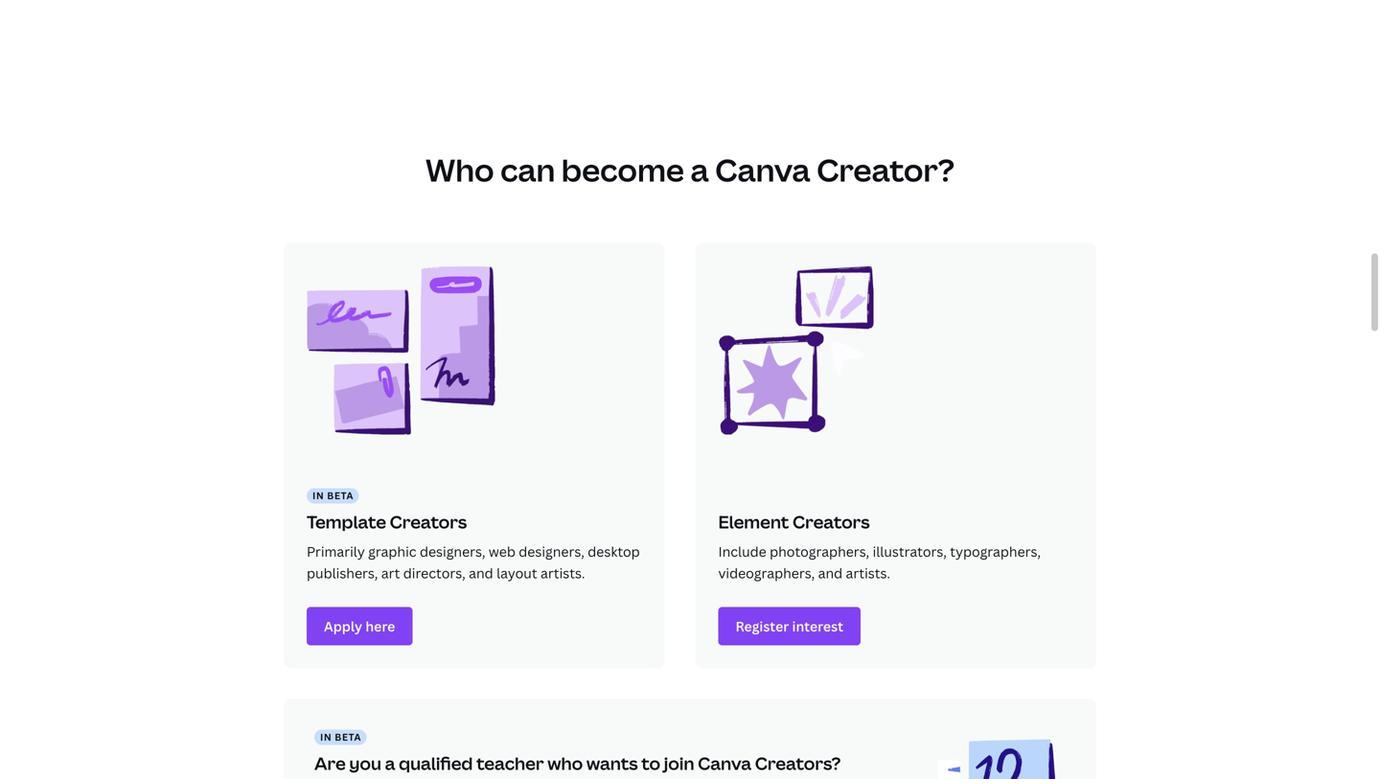 Task type: describe. For each thing, give the bounding box(es) containing it.
include
[[718, 543, 767, 561]]

become
[[562, 149, 684, 191]]

creators inside element creators include photographers, illustrators, typographers, videographers, and artists.
[[793, 510, 870, 534]]

web
[[489, 543, 516, 561]]

who
[[426, 149, 494, 191]]

primarily
[[307, 543, 365, 561]]

a inside in beta are you a qualified teacher who wants to join canva creators?
[[385, 752, 395, 775]]

0 vertical spatial a
[[691, 149, 709, 191]]

and inside element creators include photographers, illustrators, typographers, videographers, and artists.
[[818, 564, 843, 582]]

creators?
[[755, 752, 841, 775]]

photographers,
[[770, 543, 870, 561]]

template
[[307, 510, 386, 534]]

layout
[[497, 564, 537, 582]]

element
[[718, 510, 789, 534]]

creators inside in beta template creators primarily graphic designers, web designers, desktop publishers, art directors, and layout artists.
[[390, 510, 467, 534]]

in for template
[[313, 489, 324, 502]]

artists. inside element creators include photographers, illustrators, typographers, videographers, and artists.
[[846, 564, 891, 582]]

0 vertical spatial canva
[[715, 149, 811, 191]]

wants
[[587, 752, 638, 775]]

teacher
[[476, 752, 544, 775]]

who
[[548, 752, 583, 775]]

1 designers, from the left
[[420, 543, 486, 561]]



Task type: locate. For each thing, give the bounding box(es) containing it.
you
[[349, 752, 382, 775]]

directors,
[[403, 564, 466, 582]]

a right become
[[691, 149, 709, 191]]

desktop
[[588, 543, 640, 561]]

to
[[642, 752, 661, 775]]

1 and from the left
[[469, 564, 493, 582]]

creators up photographers,
[[793, 510, 870, 534]]

in for are
[[320, 731, 332, 744]]

join
[[664, 752, 694, 775]]

and
[[469, 564, 493, 582], [818, 564, 843, 582]]

beta inside in beta template creators primarily graphic designers, web designers, desktop publishers, art directors, and layout artists.
[[327, 489, 354, 502]]

in beta template creators primarily graphic designers, web designers, desktop publishers, art directors, and layout artists.
[[307, 489, 640, 582]]

in
[[313, 489, 324, 502], [320, 731, 332, 744]]

2 artists. from the left
[[846, 564, 891, 582]]

beta for template
[[327, 489, 354, 502]]

beta
[[327, 489, 354, 502], [335, 731, 361, 744]]

1 vertical spatial in
[[320, 731, 332, 744]]

2 designers, from the left
[[519, 543, 585, 561]]

creators
[[390, 510, 467, 534], [793, 510, 870, 534]]

in beta are you a qualified teacher who wants to join canva creators?
[[314, 731, 841, 775]]

and down web
[[469, 564, 493, 582]]

canva
[[715, 149, 811, 191], [698, 752, 752, 775]]

designers, up layout
[[519, 543, 585, 561]]

0 vertical spatial beta
[[327, 489, 354, 502]]

0 horizontal spatial designers,
[[420, 543, 486, 561]]

a
[[691, 149, 709, 191], [385, 752, 395, 775]]

1 vertical spatial canva
[[698, 752, 752, 775]]

1 artists. from the left
[[541, 564, 585, 582]]

and inside in beta template creators primarily graphic designers, web designers, desktop publishers, art directors, and layout artists.
[[469, 564, 493, 582]]

0 horizontal spatial a
[[385, 752, 395, 775]]

1 vertical spatial a
[[385, 752, 395, 775]]

can
[[500, 149, 555, 191]]

designers, up directors,
[[420, 543, 486, 561]]

creator?
[[817, 149, 955, 191]]

a right you
[[385, 752, 395, 775]]

artists. down 'illustrators,'
[[846, 564, 891, 582]]

1 creators from the left
[[390, 510, 467, 534]]

artists. right layout
[[541, 564, 585, 582]]

0 horizontal spatial and
[[469, 564, 493, 582]]

qualified
[[399, 752, 473, 775]]

0 horizontal spatial creators
[[390, 510, 467, 534]]

designers,
[[420, 543, 486, 561], [519, 543, 585, 561]]

1 horizontal spatial and
[[818, 564, 843, 582]]

beta inside in beta are you a qualified teacher who wants to join canva creators?
[[335, 731, 361, 744]]

in inside in beta template creators primarily graphic designers, web designers, desktop publishers, art directors, and layout artists.
[[313, 489, 324, 502]]

canva inside in beta are you a qualified teacher who wants to join canva creators?
[[698, 752, 752, 775]]

0 horizontal spatial artists.
[[541, 564, 585, 582]]

publishers,
[[307, 564, 378, 582]]

element creators include photographers, illustrators, typographers, videographers, and artists.
[[718, 510, 1041, 582]]

art
[[381, 564, 400, 582]]

beta for are
[[335, 731, 361, 744]]

artists. inside in beta template creators primarily graphic designers, web designers, desktop publishers, art directors, and layout artists.
[[541, 564, 585, 582]]

0 vertical spatial in
[[313, 489, 324, 502]]

1 horizontal spatial creators
[[793, 510, 870, 534]]

1 vertical spatial beta
[[335, 731, 361, 744]]

illustrators,
[[873, 543, 947, 561]]

and down photographers,
[[818, 564, 843, 582]]

beta up template
[[327, 489, 354, 502]]

1 horizontal spatial a
[[691, 149, 709, 191]]

1 horizontal spatial designers,
[[519, 543, 585, 561]]

in up template
[[313, 489, 324, 502]]

2 and from the left
[[818, 564, 843, 582]]

are
[[314, 752, 346, 775]]

2 creators from the left
[[793, 510, 870, 534]]

videographers,
[[718, 564, 815, 582]]

in up are
[[320, 731, 332, 744]]

1 horizontal spatial artists.
[[846, 564, 891, 582]]

graphic
[[368, 543, 417, 561]]

who can become a canva creator?
[[426, 149, 955, 191]]

beta up you
[[335, 731, 361, 744]]

creators up the graphic
[[390, 510, 467, 534]]

in inside in beta are you a qualified teacher who wants to join canva creators?
[[320, 731, 332, 744]]

artists.
[[541, 564, 585, 582], [846, 564, 891, 582]]

typographers,
[[950, 543, 1041, 561]]



Task type: vqa. For each thing, say whether or not it's contained in the screenshot.
graphic
yes



